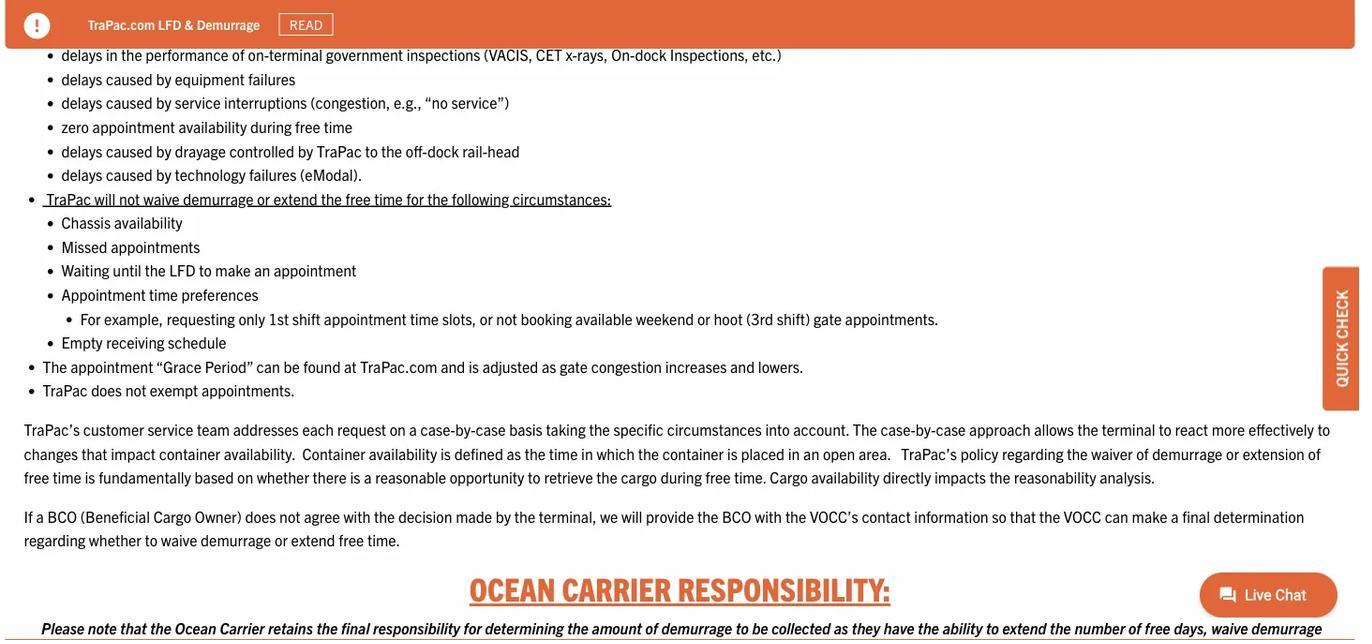 Task type: vqa. For each thing, say whether or not it's contained in the screenshot.
approach
yes



Task type: describe. For each thing, give the bounding box(es) containing it.
appointment down receiving
[[71, 357, 153, 376]]

not inside the if a bco (beneficial cargo owner) does not agree with the decision made by the terminal, we will provide the bco with the vocc's contact information so that the vocc can make a final determination regarding whether to waive demurrage or extend free time.
[[280, 507, 301, 526]]

circumstances
[[667, 420, 762, 439]]

changes
[[24, 444, 78, 463]]

2 delays from the top
[[61, 69, 103, 88]]

cargo inside trapac's customer service team addresses each request on a case-by-case basis taking the specific circumstances into account. the case-by-case approach allows the terminal to react more effectively to changes that impact container availability.  container availability is defined as the time in which the container is placed in an open area.   trapac's policy regarding the waiver of demurrage or extension of free time is fundamentally based on whether there is a reasonable opportunity to retrieve the cargo during free time. cargo availability directly impacts the reasonability analysis.
[[770, 468, 808, 487]]

regarding inside the if a bco (beneficial cargo owner) does not agree with the decision made by the terminal, we will provide the bco with the vocc's contact information so that the vocc can make a final determination regarding whether to waive demurrage or extend free time.
[[24, 531, 85, 550]]

0 vertical spatial carrier
[[562, 568, 671, 608]]

lowers.
[[758, 357, 804, 376]]

0 horizontal spatial gate
[[560, 357, 588, 376]]

or down controlled
[[257, 189, 270, 208]]

inspections
[[407, 45, 480, 64]]

1 vertical spatial trapac's
[[901, 444, 957, 463]]

1 vertical spatial appointments.
[[202, 381, 295, 400]]

e.g.,
[[394, 93, 422, 112]]

trapac.com lfd & demurrage
[[88, 16, 260, 32]]

made
[[456, 507, 492, 526]]

(vacis,
[[484, 45, 533, 64]]

waive inside please note that the ocean carrier retains the final responsibility for determining the amount of demurrage to be collected as they have the ability to extend the number of free days, waive demurrage
[[1212, 619, 1249, 638]]

that inside please note that the ocean carrier retains the final responsibility for determining the amount of demurrage to be collected as they have the ability to extend the number of free days, waive demurrage
[[120, 619, 147, 638]]

5 delays from the top
[[61, 165, 103, 184]]

availability down 'open'
[[812, 468, 880, 487]]

not left booking
[[496, 309, 517, 328]]

during inside trapac will waive demurrage or extend free time in the following circumstances: delays in the performance of on-terminal government inspections (vacis, cet x-rays, on-dock inspections, etc.) delays caused by equipment failures delays caused by service interruptions (congestion, e.g., "no service") zero appointment availability during free time delays caused by drayage controlled by trapac to the off-dock rail-head delays caused by technology failures (emodal). trapac will not waive demurrage or extend the free time for the following circumstances: chassis availability missed appointments waiting until the lfd to make an appointment appointment time preferences for example, requesting only 1st shift appointment time slots, or not booking available weekend or hoot (3rd shift) gate appointments. empty receiving schedule the appointment "grace period" can be found at trapac.com and is adjusted as gate congestion increases and lowers. trapac does not exempt appointments.
[[250, 117, 292, 136]]

appointment right zero
[[92, 117, 175, 136]]

x-
[[566, 45, 577, 64]]

1 horizontal spatial dock
[[635, 45, 667, 64]]

0 vertical spatial will
[[91, 21, 112, 40]]

determination
[[1214, 507, 1305, 526]]

vocc's
[[810, 507, 859, 526]]

free down circumstances
[[706, 468, 731, 487]]

read link
[[279, 13, 334, 36]]

terminal inside trapac will waive demurrage or extend free time in the following circumstances: delays in the performance of on-terminal government inspections (vacis, cet x-rays, on-dock inspections, etc.) delays caused by equipment failures delays caused by service interruptions (congestion, e.g., "no service") zero appointment availability during free time delays caused by drayage controlled by trapac to the off-dock rail-head delays caused by technology failures (emodal). trapac will not waive demurrage or extend the free time for the following circumstances: chassis availability missed appointments waiting until the lfd to make an appointment appointment time preferences for example, requesting only 1st shift appointment time slots, or not booking available weekend or hoot (3rd shift) gate appointments. empty receiving schedule the appointment "grace period" can be found at trapac.com and is adjusted as gate congestion increases and lowers. trapac does not exempt appointments.
[[269, 45, 323, 64]]

time. inside the if a bco (beneficial cargo owner) does not agree with the decision made by the terminal, we will provide the bco with the vocc's contact information so that the vocc can make a final determination regarding whether to waive demurrage or extend free time.
[[368, 531, 400, 550]]

as inside please note that the ocean carrier retains the final responsibility for determining the amount of demurrage to be collected as they have the ability to extend the number of free days, waive demurrage
[[834, 619, 849, 638]]

0 vertical spatial on
[[390, 420, 406, 439]]

as inside trapac's customer service team addresses each request on a case-by-case basis taking the specific circumstances into account. the case-by-case approach allows the terminal to react more effectively to changes that impact container availability.  container availability is defined as the time in which the container is placed in an open area.   trapac's policy regarding the waiver of demurrage or extension of free time is fundamentally based on whether there is a reasonable opportunity to retrieve the cargo during free time. cargo availability directly impacts the reasonability analysis.
[[507, 444, 521, 463]]

1 case from the left
[[476, 420, 506, 439]]

reasonability
[[1014, 468, 1097, 487]]

performance
[[146, 45, 229, 64]]

quick
[[1332, 343, 1351, 388]]

reasonable
[[375, 468, 446, 487]]

requesting
[[167, 309, 235, 328]]

or inside the if a bco (beneficial cargo owner) does not agree with the decision made by the terminal, we will provide the bco with the vocc's contact information so that the vocc can make a final determination regarding whether to waive demurrage or extend free time.
[[275, 531, 288, 550]]

2 bco from the left
[[722, 507, 752, 526]]

cargo inside the if a bco (beneficial cargo owner) does not agree with the decision made by the terminal, we will provide the bco with the vocc's contact information so that the vocc can make a final determination regarding whether to waive demurrage or extend free time.
[[153, 507, 191, 526]]

provide
[[646, 507, 694, 526]]

4 caused from the top
[[106, 165, 153, 184]]

3 caused from the top
[[106, 141, 153, 160]]

extend down (emodal).
[[274, 189, 318, 208]]

terminal,
[[539, 507, 597, 526]]

collected
[[772, 619, 831, 638]]

to left off-
[[365, 141, 378, 160]]

responsibility:
[[678, 568, 891, 608]]

agree
[[304, 507, 340, 526]]

not up appointments
[[119, 189, 140, 208]]

react
[[1175, 420, 1209, 439]]

empty
[[61, 333, 103, 352]]

basis
[[509, 420, 543, 439]]

is down circumstances
[[728, 444, 738, 463]]

ocean inside please note that the ocean carrier retains the final responsibility for determining the amount of demurrage to be collected as they have the ability to extend the number of free days, waive demurrage
[[175, 619, 216, 638]]

inspections,
[[670, 45, 749, 64]]

container
[[302, 444, 365, 463]]

does inside trapac will waive demurrage or extend free time in the following circumstances: delays in the performance of on-terminal government inspections (vacis, cet x-rays, on-dock inspections, etc.) delays caused by equipment failures delays caused by service interruptions (congestion, e.g., "no service") zero appointment availability during free time delays caused by drayage controlled by trapac to the off-dock rail-head delays caused by technology failures (emodal). trapac will not waive demurrage or extend the free time for the following circumstances: chassis availability missed appointments waiting until the lfd to make an appointment appointment time preferences for example, requesting only 1st shift appointment time slots, or not booking available weekend or hoot (3rd shift) gate appointments. empty receiving schedule the appointment "grace period" can be found at trapac.com and is adjusted as gate congestion increases and lowers. trapac does not exempt appointments.
[[91, 381, 122, 400]]

2 by- from the left
[[916, 420, 936, 439]]

interruptions
[[224, 93, 307, 112]]

the inside trapac's customer service team addresses each request on a case-by-case basis taking the specific circumstances into account. the case-by-case approach allows the terminal to react more effectively to changes that impact container availability.  container availability is defined as the time in which the container is placed in an open area.   trapac's policy regarding the waiver of demurrage or extension of free time is fundamentally based on whether there is a reasonable opportunity to retrieve the cargo during free time. cargo availability directly impacts the reasonability analysis.
[[853, 420, 878, 439]]

to left retrieve at the left of the page
[[528, 468, 541, 487]]

open
[[823, 444, 856, 463]]

does inside the if a bco (beneficial cargo owner) does not agree with the decision made by the terminal, we will provide the bco with the vocc's contact information so that the vocc can make a final determination regarding whether to waive demurrage or extend free time.
[[245, 507, 276, 526]]

waive up appointments
[[143, 189, 180, 208]]

1 and from the left
[[441, 357, 465, 376]]

(3rd
[[746, 309, 774, 328]]

impacts
[[935, 468, 986, 487]]

to up preferences
[[199, 261, 212, 280]]

or right slots,
[[480, 309, 493, 328]]

until
[[113, 261, 141, 280]]

of right the amount
[[646, 619, 658, 638]]

placed
[[741, 444, 785, 463]]

government
[[326, 45, 403, 64]]

0 vertical spatial appointments.
[[845, 309, 939, 328]]

1 vertical spatial dock
[[428, 141, 459, 160]]

taking
[[546, 420, 586, 439]]

drayage
[[175, 141, 226, 160]]

make inside the if a bco (beneficial cargo owner) does not agree with the decision made by the terminal, we will provide the bco with the vocc's contact information so that the vocc can make a final determination regarding whether to waive demurrage or extend free time.
[[1132, 507, 1168, 526]]

free inside please note that the ocean carrier retains the final responsibility for determining the amount of demurrage to be collected as they have the ability to extend the number of free days, waive demurrage
[[1145, 619, 1171, 638]]

in down into
[[788, 444, 800, 463]]

extend inside please note that the ocean carrier retains the final responsibility for determining the amount of demurrage to be collected as they have the ability to extend the number of free days, waive demurrage
[[1003, 619, 1047, 638]]

zero
[[61, 117, 89, 136]]

trapac.com inside trapac will waive demurrage or extend free time in the following circumstances: delays in the performance of on-terminal government inspections (vacis, cet x-rays, on-dock inspections, etc.) delays caused by equipment failures delays caused by service interruptions (congestion, e.g., "no service") zero appointment availability during free time delays caused by drayage controlled by trapac to the off-dock rail-head delays caused by technology failures (emodal). trapac will not waive demurrage or extend the free time for the following circumstances: chassis availability missed appointments waiting until the lfd to make an appointment appointment time preferences for example, requesting only 1st shift appointment time slots, or not booking available weekend or hoot (3rd shift) gate appointments. empty receiving schedule the appointment "grace period" can be found at trapac.com and is adjusted as gate congestion increases and lowers. trapac does not exempt appointments.
[[360, 357, 438, 376]]

equipment
[[175, 69, 245, 88]]

0 horizontal spatial trapac's
[[24, 420, 80, 439]]

1 horizontal spatial following
[[452, 189, 509, 208]]

decision
[[399, 507, 452, 526]]

of right number
[[1129, 619, 1142, 638]]

is right there
[[350, 468, 361, 487]]

or inside trapac's customer service team addresses each request on a case-by-case basis taking the specific circumstances into account. the case-by-case approach allows the terminal to react more effectively to changes that impact container availability.  container availability is defined as the time in which the container is placed in an open area.   trapac's policy regarding the waiver of demurrage or extension of free time is fundamentally based on whether there is a reasonable opportunity to retrieve the cargo during free time. cargo availability directly impacts the reasonability analysis.
[[1227, 444, 1240, 463]]

cargo
[[621, 468, 657, 487]]

hoot
[[714, 309, 743, 328]]

we
[[600, 507, 618, 526]]

0 vertical spatial ocean
[[470, 568, 556, 608]]

regarding inside trapac's customer service team addresses each request on a case-by-case basis taking the specific circumstances into account. the case-by-case approach allows the terminal to react more effectively to changes that impact container availability.  container availability is defined as the time in which the container is placed in an open area.   trapac's policy regarding the waiver of demurrage or extension of free time is fundamentally based on whether there is a reasonable opportunity to retrieve the cargo during free time. cargo availability directly impacts the reasonability analysis.
[[1002, 444, 1064, 463]]

(emodal).
[[300, 165, 362, 184]]

head
[[488, 141, 520, 160]]

more
[[1212, 420, 1246, 439]]

effectively
[[1249, 420, 1315, 439]]

period"
[[205, 357, 253, 376]]

terminal inside trapac's customer service team addresses each request on a case-by-case basis taking the specific circumstances into account. the case-by-case approach allows the terminal to react more effectively to changes that impact container availability.  container availability is defined as the time in which the container is placed in an open area.   trapac's policy regarding the waiver of demurrage or extension of free time is fundamentally based on whether there is a reasonable opportunity to retrieve the cargo during free time. cargo availability directly impacts the reasonability analysis.
[[1102, 420, 1156, 439]]

booking
[[521, 309, 572, 328]]

whether inside trapac's customer service team addresses each request on a case-by-case basis taking the specific circumstances into account. the case-by-case approach allows the terminal to react more effectively to changes that impact container availability.  container availability is defined as the time in which the container is placed in an open area.   trapac's policy regarding the waiver of demurrage or extension of free time is fundamentally based on whether there is a reasonable opportunity to retrieve the cargo during free time. cargo availability directly impacts the reasonability analysis.
[[257, 468, 309, 487]]

1 by- from the left
[[456, 420, 476, 439]]

addresses
[[233, 420, 299, 439]]

responsibility
[[373, 619, 460, 638]]

if a bco (beneficial cargo owner) does not agree with the decision made by the terminal, we will provide the bco with the vocc's contact information so that the vocc can make a final determination regarding whether to waive demurrage or extend free time.
[[24, 507, 1305, 550]]

&
[[185, 16, 194, 32]]

in left which
[[581, 444, 593, 463]]

a right there
[[364, 468, 372, 487]]

3 delays from the top
[[61, 93, 103, 112]]

an inside trapac will waive demurrage or extend free time in the following circumstances: delays in the performance of on-terminal government inspections (vacis, cet x-rays, on-dock inspections, etc.) delays caused by equipment failures delays caused by service interruptions (congestion, e.g., "no service") zero appointment availability during free time delays caused by drayage controlled by trapac to the off-dock rail-head delays caused by technology failures (emodal). trapac will not waive demurrage or extend the free time for the following circumstances: chassis availability missed appointments waiting until the lfd to make an appointment appointment time preferences for example, requesting only 1st shift appointment time slots, or not booking available weekend or hoot (3rd shift) gate appointments. empty receiving schedule the appointment "grace period" can be found at trapac.com and is adjusted as gate congestion increases and lowers. trapac does not exempt appointments.
[[254, 261, 270, 280]]

read
[[290, 16, 323, 33]]

waiver
[[1092, 444, 1133, 463]]

1 with from the left
[[344, 507, 371, 526]]

to right "effectively"
[[1318, 420, 1331, 439]]

into
[[766, 420, 790, 439]]

each
[[302, 420, 334, 439]]

account.
[[794, 420, 850, 439]]

example,
[[104, 309, 163, 328]]

is up "(beneficial" in the left of the page
[[85, 468, 95, 487]]

policy
[[961, 444, 999, 463]]

4 delays from the top
[[61, 141, 103, 160]]

1 vertical spatial circumstances:
[[513, 189, 612, 208]]

there
[[313, 468, 347, 487]]

for inside trapac will waive demurrage or extend free time in the following circumstances: delays in the performance of on-terminal government inspections (vacis, cet x-rays, on-dock inspections, etc.) delays caused by equipment failures delays caused by service interruptions (congestion, e.g., "no service") zero appointment availability during free time delays caused by drayage controlled by trapac to the off-dock rail-head delays caused by technology failures (emodal). trapac will not waive demurrage or extend the free time for the following circumstances: chassis availability missed appointments waiting until the lfd to make an appointment appointment time preferences for example, requesting only 1st shift appointment time slots, or not booking available weekend or hoot (3rd shift) gate appointments. empty receiving schedule the appointment "grace period" can be found at trapac.com and is adjusted as gate congestion increases and lowers. trapac does not exempt appointments.
[[406, 189, 424, 208]]

or left hoot
[[698, 309, 711, 328]]

in up government at left
[[354, 21, 366, 40]]

2 case- from the left
[[881, 420, 916, 439]]

waive left &
[[116, 21, 152, 40]]

1 vertical spatial will
[[95, 189, 116, 208]]

contact
[[862, 507, 911, 526]]

1 vertical spatial failures
[[249, 165, 297, 184]]

schedule
[[168, 333, 227, 352]]

"grace
[[156, 357, 202, 376]]

an inside trapac's customer service team addresses each request on a case-by-case basis taking the specific circumstances into account. the case-by-case approach allows the terminal to react more effectively to changes that impact container availability.  container availability is defined as the time in which the container is placed in an open area.   trapac's policy regarding the waiver of demurrage or extension of free time is fundamentally based on whether there is a reasonable opportunity to retrieve the cargo during free time. cargo availability directly impacts the reasonability analysis.
[[804, 444, 820, 463]]

2 with from the left
[[755, 507, 782, 526]]

approach
[[970, 420, 1031, 439]]

0 horizontal spatial following
[[394, 21, 451, 40]]

only
[[239, 309, 265, 328]]

trapac's customer service team addresses each request on a case-by-case basis taking the specific circumstances into account. the case-by-case approach allows the terminal to react more effectively to changes that impact container availability.  container availability is defined as the time in which the container is placed in an open area.   trapac's policy regarding the waiver of demurrage or extension of free time is fundamentally based on whether there is a reasonable opportunity to retrieve the cargo during free time. cargo availability directly impacts the reasonability analysis.
[[24, 420, 1331, 487]]

2 and from the left
[[731, 357, 755, 376]]

receiving
[[106, 333, 165, 352]]

final inside please note that the ocean carrier retains the final responsibility for determining the amount of demurrage to be collected as they have the ability to extend the number of free days, waive demurrage
[[341, 619, 370, 638]]

on-
[[248, 45, 269, 64]]

weekend
[[636, 309, 694, 328]]

free right demurrage
[[293, 21, 319, 40]]

appointment
[[61, 285, 146, 304]]

analysis.
[[1100, 468, 1156, 487]]

appointment up shift
[[274, 261, 357, 280]]

note
[[88, 619, 117, 638]]

cet
[[536, 45, 563, 64]]

0 vertical spatial lfd
[[158, 16, 182, 32]]

availability up appointments
[[114, 213, 183, 232]]

chassis
[[61, 213, 111, 232]]



Task type: locate. For each thing, give the bounding box(es) containing it.
service down the equipment
[[175, 93, 221, 112]]

and left lowers.
[[731, 357, 755, 376]]

free inside the if a bco (beneficial cargo owner) does not agree with the decision made by the terminal, we will provide the bco with the vocc's contact information so that the vocc can make a final determination regarding whether to waive demurrage or extend free time.
[[339, 531, 364, 550]]

1 horizontal spatial ocean
[[470, 568, 556, 608]]

time.
[[734, 468, 767, 487], [368, 531, 400, 550]]

2 horizontal spatial as
[[834, 619, 849, 638]]

1 caused from the top
[[106, 69, 153, 88]]

0 horizontal spatial bco
[[47, 507, 77, 526]]

to inside the if a bco (beneficial cargo owner) does not agree with the decision made by the terminal, we will provide the bco with the vocc's contact information so that the vocc can make a final determination regarding whether to waive demurrage or extend free time.
[[145, 531, 158, 550]]

defined
[[455, 444, 503, 463]]

0 horizontal spatial trapac.com
[[88, 16, 155, 32]]

fundamentally
[[99, 468, 191, 487]]

waive down owner)
[[161, 531, 197, 550]]

2 container from the left
[[663, 444, 724, 463]]

0 horizontal spatial carrier
[[220, 619, 265, 638]]

service
[[175, 93, 221, 112], [148, 420, 194, 439]]

carrier left 'retains'
[[220, 619, 265, 638]]

or down more at the bottom of page
[[1227, 444, 1240, 463]]

be inside please note that the ocean carrier retains the final responsibility for determining the amount of demurrage to be collected as they have the ability to extend the number of free days, waive demurrage
[[752, 619, 769, 638]]

retains
[[268, 619, 313, 638]]

1 horizontal spatial by-
[[916, 420, 936, 439]]

trapac.com left &
[[88, 16, 155, 32]]

whether left there
[[257, 468, 309, 487]]

as left they
[[834, 619, 849, 638]]

can right period"
[[257, 357, 280, 376]]

not left the exempt
[[125, 381, 146, 400]]

0 vertical spatial terminal
[[269, 45, 323, 64]]

time. inside trapac's customer service team addresses each request on a case-by-case basis taking the specific circumstances into account. the case-by-case approach allows the terminal to react more effectively to changes that impact container availability.  container availability is defined as the time in which the container is placed in an open area.   trapac's policy regarding the waiver of demurrage or extension of free time is fundamentally based on whether there is a reasonable opportunity to retrieve the cargo during free time. cargo availability directly impacts the reasonability analysis.
[[734, 468, 767, 487]]

technology
[[175, 165, 246, 184]]

please note that the ocean carrier retains the final responsibility for determining the amount of demurrage to be collected as they have the ability to extend the number of free days, waive demurrage
[[41, 619, 1323, 640]]

bco right provide
[[722, 507, 752, 526]]

0 horizontal spatial make
[[215, 261, 251, 280]]

amount
[[592, 619, 642, 638]]

they
[[852, 619, 881, 638]]

0 horizontal spatial during
[[250, 117, 292, 136]]

0 horizontal spatial final
[[341, 619, 370, 638]]

dock right rays, on the left top
[[635, 45, 667, 64]]

ocean carrier responsibility:
[[470, 568, 891, 608]]

1 vertical spatial the
[[853, 420, 878, 439]]

check
[[1332, 290, 1351, 339]]

to right ability
[[986, 619, 999, 638]]

based
[[195, 468, 234, 487]]

(congestion,
[[311, 93, 390, 112]]

on-
[[612, 45, 635, 64]]

make inside trapac will waive demurrage or extend free time in the following circumstances: delays in the performance of on-terminal government inspections (vacis, cet x-rays, on-dock inspections, etc.) delays caused by equipment failures delays caused by service interruptions (congestion, e.g., "no service") zero appointment availability during free time delays caused by drayage controlled by trapac to the off-dock rail-head delays caused by technology failures (emodal). trapac will not waive demurrage or extend the free time for the following circumstances: chassis availability missed appointments waiting until the lfd to make an appointment appointment time preferences for example, requesting only 1st shift appointment time slots, or not booking available weekend or hoot (3rd shift) gate appointments. empty receiving schedule the appointment "grace period" can be found at trapac.com and is adjusted as gate congestion increases and lowers. trapac does not exempt appointments.
[[215, 261, 251, 280]]

carrier inside please note that the ocean carrier retains the final responsibility for determining the amount of demurrage to be collected as they have the ability to extend the number of free days, waive demurrage
[[220, 619, 265, 638]]

does up customer at the left of the page
[[91, 381, 122, 400]]

the inside trapac will waive demurrage or extend free time in the following circumstances: delays in the performance of on-terminal government inspections (vacis, cet x-rays, on-dock inspections, etc.) delays caused by equipment failures delays caused by service interruptions (congestion, e.g., "no service") zero appointment availability during free time delays caused by drayage controlled by trapac to the off-dock rail-head delays caused by technology failures (emodal). trapac will not waive demurrage or extend the free time for the following circumstances: chassis availability missed appointments waiting until the lfd to make an appointment appointment time preferences for example, requesting only 1st shift appointment time slots, or not booking available weekend or hoot (3rd shift) gate appointments. empty receiving schedule the appointment "grace period" can be found at trapac.com and is adjusted as gate congestion increases and lowers. trapac does not exempt appointments.
[[43, 357, 67, 376]]

found
[[303, 357, 341, 376]]

for inside please note that the ocean carrier retains the final responsibility for determining the amount of demurrage to be collected as they have the ability to extend the number of free days, waive demurrage
[[464, 619, 482, 638]]

and
[[441, 357, 465, 376], [731, 357, 755, 376]]

is inside trapac will waive demurrage or extend free time in the following circumstances: delays in the performance of on-terminal government inspections (vacis, cet x-rays, on-dock inspections, etc.) delays caused by equipment failures delays caused by service interruptions (congestion, e.g., "no service") zero appointment availability during free time delays caused by drayage controlled by trapac to the off-dock rail-head delays caused by technology failures (emodal). trapac will not waive demurrage or extend the free time for the following circumstances: chassis availability missed appointments waiting until the lfd to make an appointment appointment time preferences for example, requesting only 1st shift appointment time slots, or not booking available weekend or hoot (3rd shift) gate appointments. empty receiving schedule the appointment "grace period" can be found at trapac.com and is adjusted as gate congestion increases and lowers. trapac does not exempt appointments.
[[469, 357, 479, 376]]

lfd inside trapac will waive demurrage or extend free time in the following circumstances: delays in the performance of on-terminal government inspections (vacis, cet x-rays, on-dock inspections, etc.) delays caused by equipment failures delays caused by service interruptions (congestion, e.g., "no service") zero appointment availability during free time delays caused by drayage controlled by trapac to the off-dock rail-head delays caused by technology failures (emodal). trapac will not waive demurrage or extend the free time for the following circumstances: chassis availability missed appointments waiting until the lfd to make an appointment appointment time preferences for example, requesting only 1st shift appointment time slots, or not booking available weekend or hoot (3rd shift) gate appointments. empty receiving schedule the appointment "grace period" can be found at trapac.com and is adjusted as gate congestion increases and lowers. trapac does not exempt appointments.
[[169, 261, 196, 280]]

2 caused from the top
[[106, 93, 153, 112]]

available
[[576, 309, 633, 328]]

of up analysis. on the bottom of the page
[[1137, 444, 1149, 463]]

circumstances: up (vacis,
[[455, 21, 554, 40]]

cargo
[[770, 468, 808, 487], [153, 507, 191, 526]]

0 vertical spatial failures
[[248, 69, 296, 88]]

0 vertical spatial service
[[175, 93, 221, 112]]

2 case from the left
[[936, 420, 966, 439]]

as inside trapac will waive demurrage or extend free time in the following circumstances: delays in the performance of on-terminal government inspections (vacis, cet x-rays, on-dock inspections, etc.) delays caused by equipment failures delays caused by service interruptions (congestion, e.g., "no service") zero appointment availability during free time delays caused by drayage controlled by trapac to the off-dock rail-head delays caused by technology failures (emodal). trapac will not waive demurrage or extend the free time for the following circumstances: chassis availability missed appointments waiting until the lfd to make an appointment appointment time preferences for example, requesting only 1st shift appointment time slots, or not booking available weekend or hoot (3rd shift) gate appointments. empty receiving schedule the appointment "grace period" can be found at trapac.com and is adjusted as gate congestion increases and lowers. trapac does not exempt appointments.
[[542, 357, 556, 376]]

1 horizontal spatial be
[[752, 619, 769, 638]]

lfd left &
[[158, 16, 182, 32]]

2 vertical spatial will
[[622, 507, 643, 526]]

as right the adjusted
[[542, 357, 556, 376]]

availability up drayage
[[179, 117, 247, 136]]

0 horizontal spatial dock
[[428, 141, 459, 160]]

0 vertical spatial dock
[[635, 45, 667, 64]]

0 vertical spatial make
[[215, 261, 251, 280]]

demurrage
[[155, 21, 226, 40], [183, 189, 254, 208], [1153, 444, 1223, 463], [201, 531, 271, 550], [662, 619, 733, 638], [1252, 619, 1323, 638]]

bco
[[47, 507, 77, 526], [722, 507, 752, 526]]

1 horizontal spatial terminal
[[1102, 420, 1156, 439]]

to left react
[[1159, 420, 1172, 439]]

1 vertical spatial be
[[752, 619, 769, 638]]

exempt
[[150, 381, 198, 400]]

1 vertical spatial service
[[148, 420, 194, 439]]

will right solid icon
[[91, 21, 112, 40]]

free
[[293, 21, 319, 40], [295, 117, 321, 136], [346, 189, 371, 208], [24, 468, 49, 487], [706, 468, 731, 487], [339, 531, 364, 550], [1145, 619, 1171, 638]]

opportunity
[[450, 468, 525, 487]]

gate right shift)
[[814, 309, 842, 328]]

0 horizontal spatial appointments.
[[202, 381, 295, 400]]

quick check link
[[1323, 267, 1361, 411]]

extend inside the if a bco (beneficial cargo owner) does not agree with the decision made by the terminal, we will provide the bco with the vocc's contact information so that the vocc can make a final determination regarding whether to waive demurrage or extend free time.
[[291, 531, 335, 550]]

1 horizontal spatial final
[[1183, 507, 1211, 526]]

be inside trapac will waive demurrage or extend free time in the following circumstances: delays in the performance of on-terminal government inspections (vacis, cet x-rays, on-dock inspections, etc.) delays caused by equipment failures delays caused by service interruptions (congestion, e.g., "no service") zero appointment availability during free time delays caused by drayage controlled by trapac to the off-dock rail-head delays caused by technology failures (emodal). trapac will not waive demurrage or extend the free time for the following circumstances: chassis availability missed appointments waiting until the lfd to make an appointment appointment time preferences for example, requesting only 1st shift appointment time slots, or not booking available weekend or hoot (3rd shift) gate appointments. empty receiving schedule the appointment "grace period" can be found at trapac.com and is adjusted as gate congestion increases and lowers. trapac does not exempt appointments.
[[284, 357, 300, 376]]

1 vertical spatial gate
[[560, 357, 588, 376]]

regarding down allows
[[1002, 444, 1064, 463]]

1 horizontal spatial case
[[936, 420, 966, 439]]

1 bco from the left
[[47, 507, 77, 526]]

failures up interruptions
[[248, 69, 296, 88]]

will up chassis
[[95, 189, 116, 208]]

of left 'on-'
[[232, 45, 245, 64]]

1 horizontal spatial case-
[[881, 420, 916, 439]]

demurrage inside trapac's customer service team addresses each request on a case-by-case basis taking the specific circumstances into account. the case-by-case approach allows the terminal to react more effectively to changes that impact container availability.  container availability is defined as the time in which the container is placed in an open area.   trapac's policy regarding the waiver of demurrage or extension of free time is fundamentally based on whether there is a reasonable opportunity to retrieve the cargo during free time. cargo availability directly impacts the reasonability analysis.
[[1153, 444, 1223, 463]]

case-
[[421, 420, 456, 439], [881, 420, 916, 439]]

not left agree
[[280, 507, 301, 526]]

0 vertical spatial time.
[[734, 468, 767, 487]]

cargo left owner)
[[153, 507, 191, 526]]

for
[[80, 309, 101, 328]]

etc.)
[[752, 45, 782, 64]]

if
[[24, 507, 33, 526]]

0 horizontal spatial with
[[344, 507, 371, 526]]

0 horizontal spatial ocean
[[175, 619, 216, 638]]

terminal up waiver
[[1102, 420, 1156, 439]]

bco right if
[[47, 507, 77, 526]]

1 vertical spatial cargo
[[153, 507, 191, 526]]

1 vertical spatial lfd
[[169, 261, 196, 280]]

regarding down if
[[24, 531, 85, 550]]

is left defined
[[441, 444, 451, 463]]

1 vertical spatial time.
[[368, 531, 400, 550]]

case
[[476, 420, 506, 439], [936, 420, 966, 439]]

1 horizontal spatial can
[[1105, 507, 1129, 526]]

trapac's up directly
[[901, 444, 957, 463]]

by inside the if a bco (beneficial cargo owner) does not agree with the decision made by the terminal, we will provide the bco with the vocc's contact information so that the vocc can make a final determination regarding whether to waive demurrage or extend free time.
[[496, 507, 511, 526]]

by
[[156, 69, 171, 88], [156, 93, 171, 112], [156, 141, 171, 160], [298, 141, 313, 160], [156, 165, 171, 184], [496, 507, 511, 526]]

1 horizontal spatial bco
[[722, 507, 752, 526]]

1 container from the left
[[159, 444, 220, 463]]

circumstances:
[[455, 21, 554, 40], [513, 189, 612, 208]]

0 vertical spatial final
[[1183, 507, 1211, 526]]

container
[[159, 444, 220, 463], [663, 444, 724, 463]]

availability up 'reasonable'
[[369, 444, 437, 463]]

0 vertical spatial trapac's
[[24, 420, 80, 439]]

to down responsibility:
[[736, 619, 749, 638]]

0 horizontal spatial and
[[441, 357, 465, 376]]

free down agree
[[339, 531, 364, 550]]

in down trapac.com lfd & demurrage
[[106, 45, 118, 64]]

final left responsibility
[[341, 619, 370, 638]]

free down (emodal).
[[346, 189, 371, 208]]

1 horizontal spatial cargo
[[770, 468, 808, 487]]

to down "(beneficial" in the left of the page
[[145, 531, 158, 550]]

an down account.
[[804, 444, 820, 463]]

so
[[992, 507, 1007, 526]]

0 horizontal spatial by-
[[456, 420, 476, 439]]

1 vertical spatial following
[[452, 189, 509, 208]]

time. down decision
[[368, 531, 400, 550]]

appointment up at
[[324, 309, 407, 328]]

failures down controlled
[[249, 165, 297, 184]]

0 vertical spatial gate
[[814, 309, 842, 328]]

directly
[[883, 468, 931, 487]]

1 vertical spatial terminal
[[1102, 420, 1156, 439]]

during inside trapac's customer service team addresses each request on a case-by-case basis taking the specific circumstances into account. the case-by-case approach allows the terminal to react more effectively to changes that impact container availability.  container availability is defined as the time in which the container is placed in an open area.   trapac's policy regarding the waiver of demurrage or extension of free time is fundamentally based on whether there is a reasonable opportunity to retrieve the cargo during free time. cargo availability directly impacts the reasonability analysis.
[[661, 468, 702, 487]]

case up defined
[[476, 420, 506, 439]]

following down the rail-
[[452, 189, 509, 208]]

can inside trapac will waive demurrage or extend free time in the following circumstances: delays in the performance of on-terminal government inspections (vacis, cet x-rays, on-dock inspections, etc.) delays caused by equipment failures delays caused by service interruptions (congestion, e.g., "no service") zero appointment availability during free time delays caused by drayage controlled by trapac to the off-dock rail-head delays caused by technology failures (emodal). trapac will not waive demurrage or extend the free time for the following circumstances: chassis availability missed appointments waiting until the lfd to make an appointment appointment time preferences for example, requesting only 1st shift appointment time slots, or not booking available weekend or hoot (3rd shift) gate appointments. empty receiving schedule the appointment "grace period" can be found at trapac.com and is adjusted as gate congestion increases and lowers. trapac does not exempt appointments.
[[257, 357, 280, 376]]

case- up defined
[[421, 420, 456, 439]]

of inside trapac will waive demurrage or extend free time in the following circumstances: delays in the performance of on-terminal government inspections (vacis, cet x-rays, on-dock inspections, etc.) delays caused by equipment failures delays caused by service interruptions (congestion, e.g., "no service") zero appointment availability during free time delays caused by drayage controlled by trapac to the off-dock rail-head delays caused by technology failures (emodal). trapac will not waive demurrage or extend the free time for the following circumstances: chassis availability missed appointments waiting until the lfd to make an appointment appointment time preferences for example, requesting only 1st shift appointment time slots, or not booking available weekend or hoot (3rd shift) gate appointments. empty receiving schedule the appointment "grace period" can be found at trapac.com and is adjusted as gate congestion increases and lowers. trapac does not exempt appointments.
[[232, 45, 245, 64]]

whether inside the if a bco (beneficial cargo owner) does not agree with the decision made by the terminal, we will provide the bco with the vocc's contact information so that the vocc can make a final determination regarding whether to waive demurrage or extend free time.
[[89, 531, 141, 550]]

a right if
[[36, 507, 44, 526]]

0 horizontal spatial that
[[82, 444, 107, 463]]

0 horizontal spatial case
[[476, 420, 506, 439]]

by-
[[456, 420, 476, 439], [916, 420, 936, 439]]

will inside the if a bco (beneficial cargo owner) does not agree with the decision made by the terminal, we will provide the bco with the vocc's contact information so that the vocc can make a final determination regarding whether to waive demurrage or extend free time.
[[622, 507, 643, 526]]

case- up directly
[[881, 420, 916, 439]]

demurrage inside the if a bco (beneficial cargo owner) does not agree with the decision made by the terminal, we will provide the bco with the vocc's contact information so that the vocc can make a final determination regarding whether to waive demurrage or extend free time.
[[201, 531, 271, 550]]

1 vertical spatial does
[[245, 507, 276, 526]]

1 horizontal spatial that
[[120, 619, 147, 638]]

customer
[[83, 420, 144, 439]]

2 horizontal spatial that
[[1010, 507, 1036, 526]]

on right request
[[390, 420, 406, 439]]

solid image
[[24, 13, 50, 39]]

0 vertical spatial circumstances:
[[455, 21, 554, 40]]

0 horizontal spatial terminal
[[269, 45, 323, 64]]

trapac's up changes
[[24, 420, 80, 439]]

congestion
[[592, 357, 662, 376]]

which
[[597, 444, 635, 463]]

waiting
[[61, 261, 109, 280]]

1 horizontal spatial carrier
[[562, 568, 671, 608]]

extension
[[1243, 444, 1305, 463]]

1 vertical spatial can
[[1105, 507, 1129, 526]]

waive inside the if a bco (beneficial cargo owner) does not agree with the decision made by the terminal, we will provide the bco with the vocc's contact information so that the vocc can make a final determination regarding whether to waive demurrage or extend free time.
[[161, 531, 197, 550]]

0 horizontal spatial for
[[406, 189, 424, 208]]

be left found
[[284, 357, 300, 376]]

will right we
[[622, 507, 643, 526]]

case up the policy
[[936, 420, 966, 439]]

0 horizontal spatial cargo
[[153, 507, 191, 526]]

1 horizontal spatial regarding
[[1002, 444, 1064, 463]]

final inside the if a bco (beneficial cargo owner) does not agree with the decision made by the terminal, we will provide the bco with the vocc's contact information so that the vocc can make a final determination regarding whether to waive demurrage or extend free time.
[[1183, 507, 1211, 526]]

an
[[254, 261, 270, 280], [804, 444, 820, 463]]

gate left congestion
[[560, 357, 588, 376]]

0 horizontal spatial on
[[237, 468, 253, 487]]

whether down "(beneficial" in the left of the page
[[89, 531, 141, 550]]

1 horizontal spatial during
[[661, 468, 702, 487]]

1 vertical spatial ocean
[[175, 619, 216, 638]]

preferences
[[181, 285, 259, 304]]

time
[[322, 21, 351, 40], [324, 117, 353, 136], [374, 189, 403, 208], [149, 285, 178, 304], [410, 309, 439, 328], [549, 444, 578, 463], [53, 468, 81, 487]]

ocean right note
[[175, 619, 216, 638]]

free down interruptions
[[295, 117, 321, 136]]

1 vertical spatial during
[[661, 468, 702, 487]]

0 horizontal spatial be
[[284, 357, 300, 376]]

0 vertical spatial as
[[542, 357, 556, 376]]

caused
[[106, 69, 153, 88], [106, 93, 153, 112], [106, 141, 153, 160], [106, 165, 153, 184]]

0 vertical spatial for
[[406, 189, 424, 208]]

that inside the if a bco (beneficial cargo owner) does not agree with the decision made by the terminal, we will provide the bco with the vocc's contact information so that the vocc can make a final determination regarding whether to waive demurrage or extend free time.
[[1010, 507, 1036, 526]]

as
[[542, 357, 556, 376], [507, 444, 521, 463], [834, 619, 849, 638]]

1 horizontal spatial for
[[464, 619, 482, 638]]

1 vertical spatial that
[[1010, 507, 1036, 526]]

that inside trapac's customer service team addresses each request on a case-by-case basis taking the specific circumstances into account. the case-by-case approach allows the terminal to react more effectively to changes that impact container availability.  container availability is defined as the time in which the container is placed in an open area.   trapac's policy regarding the waiver of demurrage or extension of free time is fundamentally based on whether there is a reasonable opportunity to retrieve the cargo during free time. cargo availability directly impacts the reasonability analysis.
[[82, 444, 107, 463]]

0 vertical spatial an
[[254, 261, 270, 280]]

trapac will waive demurrage or extend free time in the following circumstances: delays in the performance of on-terminal government inspections (vacis, cet x-rays, on-dock inspections, etc.) delays caused by equipment failures delays caused by service interruptions (congestion, e.g., "no service") zero appointment availability during free time delays caused by drayage controlled by trapac to the off-dock rail-head delays caused by technology failures (emodal). trapac will not waive demurrage or extend the free time for the following circumstances: chassis availability missed appointments waiting until the lfd to make an appointment appointment time preferences for example, requesting only 1st shift appointment time slots, or not booking available weekend or hoot (3rd shift) gate appointments. empty receiving schedule the appointment "grace period" can be found at trapac.com and is adjusted as gate congestion increases and lowers. trapac does not exempt appointments.
[[43, 21, 939, 400]]

1 vertical spatial make
[[1132, 507, 1168, 526]]

gate
[[814, 309, 842, 328], [560, 357, 588, 376]]

the up 'open'
[[853, 420, 878, 439]]

1 horizontal spatial and
[[731, 357, 755, 376]]

0 vertical spatial trapac.com
[[88, 16, 155, 32]]

a left the determination
[[1171, 507, 1179, 526]]

can inside the if a bco (beneficial cargo owner) does not agree with the decision made by the terminal, we will provide the bco with the vocc's contact information so that the vocc can make a final determination regarding whether to waive demurrage or extend free time.
[[1105, 507, 1129, 526]]

for down off-
[[406, 189, 424, 208]]

or up 'retains'
[[275, 531, 288, 550]]

free down changes
[[24, 468, 49, 487]]

quick check
[[1332, 290, 1351, 388]]

an up preferences
[[254, 261, 270, 280]]

ocean up determining
[[470, 568, 556, 608]]

information
[[915, 507, 989, 526]]

on
[[390, 420, 406, 439], [237, 468, 253, 487]]

0 horizontal spatial container
[[159, 444, 220, 463]]

will
[[91, 21, 112, 40], [95, 189, 116, 208], [622, 507, 643, 526]]

increases
[[666, 357, 727, 376]]

service down the exempt
[[148, 420, 194, 439]]

service inside trapac will waive demurrage or extend free time in the following circumstances: delays in the performance of on-terminal government inspections (vacis, cet x-rays, on-dock inspections, etc.) delays caused by equipment failures delays caused by service interruptions (congestion, e.g., "no service") zero appointment availability during free time delays caused by drayage controlled by trapac to the off-dock rail-head delays caused by technology failures (emodal). trapac will not waive demurrage or extend the free time for the following circumstances: chassis availability missed appointments waiting until the lfd to make an appointment appointment time preferences for example, requesting only 1st shift appointment time slots, or not booking available weekend or hoot (3rd shift) gate appointments. empty receiving schedule the appointment "grace period" can be found at trapac.com and is adjusted as gate congestion increases and lowers. trapac does not exempt appointments.
[[175, 93, 221, 112]]

make
[[215, 261, 251, 280], [1132, 507, 1168, 526]]

allows
[[1035, 420, 1074, 439]]

0 vertical spatial that
[[82, 444, 107, 463]]

0 horizontal spatial case-
[[421, 420, 456, 439]]

demurrage
[[197, 16, 260, 32]]

service")
[[452, 93, 510, 112]]

rays,
[[577, 45, 608, 64]]

have
[[884, 619, 915, 638]]

that right note
[[120, 619, 147, 638]]

0 vertical spatial following
[[394, 21, 451, 40]]

waive right days,
[[1212, 619, 1249, 638]]

number
[[1075, 619, 1126, 638]]

during up provide
[[661, 468, 702, 487]]

the
[[43, 357, 67, 376], [853, 420, 878, 439]]

determining
[[485, 619, 564, 638]]

service inside trapac's customer service team addresses each request on a case-by-case basis taking the specific circumstances into account. the case-by-case approach allows the terminal to react more effectively to changes that impact container availability.  container availability is defined as the time in which the container is placed in an open area.   trapac's policy regarding the waiver of demurrage or extension of free time is fundamentally based on whether there is a reasonable opportunity to retrieve the cargo during free time. cargo availability directly impacts the reasonability analysis.
[[148, 420, 194, 439]]

that down customer at the left of the page
[[82, 444, 107, 463]]

0 vertical spatial does
[[91, 381, 122, 400]]

0 horizontal spatial whether
[[89, 531, 141, 550]]

0 vertical spatial regarding
[[1002, 444, 1064, 463]]

and down slots,
[[441, 357, 465, 376]]

1 horizontal spatial does
[[245, 507, 276, 526]]

vocc
[[1064, 507, 1102, 526]]

following
[[394, 21, 451, 40], [452, 189, 509, 208]]

1 delays from the top
[[61, 45, 103, 64]]

0 horizontal spatial an
[[254, 261, 270, 280]]

retrieve
[[544, 468, 593, 487]]

0 vertical spatial whether
[[257, 468, 309, 487]]

0 horizontal spatial as
[[507, 444, 521, 463]]

trapac.com right at
[[360, 357, 438, 376]]

a
[[409, 420, 417, 439], [364, 468, 372, 487], [36, 507, 44, 526], [1171, 507, 1179, 526]]

1 vertical spatial carrier
[[220, 619, 265, 638]]

0 vertical spatial the
[[43, 357, 67, 376]]

(beneficial
[[80, 507, 150, 526]]

by- up directly
[[916, 420, 936, 439]]

2 vertical spatial as
[[834, 619, 849, 638]]

1 vertical spatial regarding
[[24, 531, 85, 550]]

of right extension
[[1309, 444, 1321, 463]]

1 horizontal spatial as
[[542, 357, 556, 376]]

a up 'reasonable'
[[409, 420, 417, 439]]

request
[[337, 420, 386, 439]]

1 vertical spatial for
[[464, 619, 482, 638]]

1 horizontal spatial gate
[[814, 309, 842, 328]]

0 vertical spatial during
[[250, 117, 292, 136]]

time. down placed
[[734, 468, 767, 487]]

or right &
[[229, 21, 242, 40]]

extend right ability
[[1003, 619, 1047, 638]]

lfd
[[158, 16, 182, 32], [169, 261, 196, 280]]

lfd down appointments
[[169, 261, 196, 280]]

extend down agree
[[291, 531, 335, 550]]

does right owner)
[[245, 507, 276, 526]]

1 case- from the left
[[421, 420, 456, 439]]

1 horizontal spatial the
[[853, 420, 878, 439]]

be left collected
[[752, 619, 769, 638]]

with right agree
[[344, 507, 371, 526]]

1 horizontal spatial trapac.com
[[360, 357, 438, 376]]

is
[[469, 357, 479, 376], [441, 444, 451, 463], [728, 444, 738, 463], [85, 468, 95, 487], [350, 468, 361, 487]]

extend up 'on-'
[[246, 21, 290, 40]]

with
[[344, 507, 371, 526], [755, 507, 782, 526]]



